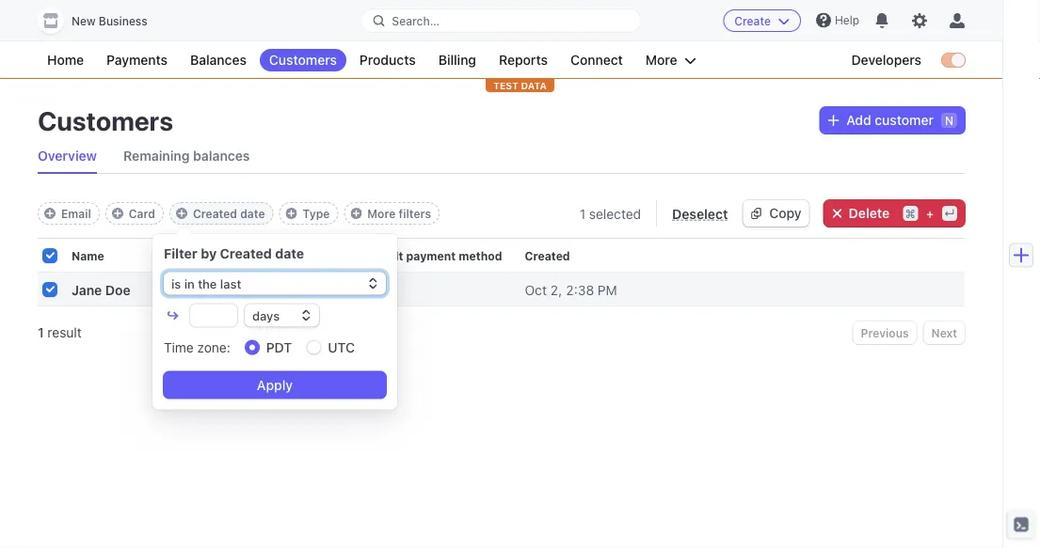Task type: describe. For each thing, give the bounding box(es) containing it.
test
[[493, 80, 519, 91]]

next
[[932, 327, 958, 340]]

more filters
[[368, 207, 431, 220]]

test data
[[493, 80, 547, 91]]

1 for 1 result
[[38, 325, 44, 341]]

↵
[[945, 208, 955, 221]]

home link
[[38, 49, 93, 72]]

filters
[[399, 207, 431, 220]]

zone:
[[197, 340, 230, 356]]

add
[[847, 113, 872, 128]]

new business button
[[38, 8, 166, 34]]

selected
[[589, 206, 641, 221]]

business
[[99, 15, 148, 28]]

overview link
[[38, 139, 97, 173]]

next button
[[924, 322, 965, 345]]

create
[[735, 14, 771, 27]]

data
[[521, 80, 547, 91]]

remaining
[[123, 148, 190, 164]]

Search… search field
[[362, 9, 641, 32]]

type
[[303, 207, 330, 220]]

jane.doe@gmail.com
[[213, 282, 339, 298]]

jane.doe@gmail.com link
[[213, 275, 362, 305]]

add type image
[[286, 208, 297, 219]]

home
[[47, 52, 84, 68]]

copy button
[[743, 201, 809, 227]]

help
[[835, 14, 860, 27]]

reports link
[[490, 49, 557, 72]]

created for created
[[525, 250, 570, 263]]

overview
[[38, 148, 97, 164]]

1 horizontal spatial email
[[213, 250, 244, 263]]

apply button
[[164, 372, 386, 399]]

jane doe link
[[72, 275, 153, 305]]

create button
[[723, 9, 801, 32]]

more for more
[[646, 52, 678, 68]]

⌘
[[905, 207, 916, 220]]

balances
[[190, 52, 247, 68]]

jane doe
[[72, 282, 130, 298]]

deselect
[[672, 206, 728, 221]]

pdt
[[266, 340, 292, 355]]

1 vertical spatial date
[[275, 246, 304, 261]]

add created date image
[[176, 208, 187, 219]]

created date
[[193, 207, 265, 220]]

payment
[[406, 250, 456, 263]]

filter by created date
[[164, 246, 304, 261]]

more button
[[636, 49, 706, 72]]

jane
[[72, 282, 102, 298]]

tab list containing overview
[[38, 139, 965, 174]]

new business
[[72, 15, 148, 28]]

connect link
[[561, 49, 633, 72]]

oct 2, 2:38 pm
[[525, 282, 617, 298]]

Deselect All checkbox
[[43, 250, 56, 263]]

Search… text field
[[362, 9, 641, 32]]

toolbar containing email
[[38, 202, 440, 225]]

add card image
[[112, 208, 123, 219]]

billing
[[438, 52, 476, 68]]



Task type: vqa. For each thing, say whether or not it's contained in the screenshot.
the reports
yes



Task type: locate. For each thing, give the bounding box(es) containing it.
balances
[[193, 148, 250, 164]]

2,
[[550, 282, 562, 298]]

doe
[[105, 282, 130, 298]]

svg image
[[828, 115, 839, 126]]

developers
[[852, 52, 922, 68]]

0 vertical spatial more
[[646, 52, 678, 68]]

method
[[459, 250, 502, 263]]

new
[[72, 15, 96, 28]]

oct
[[525, 282, 547, 298]]

default payment method
[[362, 250, 502, 263]]

date left add type image at the left top of the page
[[240, 207, 265, 220]]

customer
[[875, 113, 934, 128]]

email down created date at left
[[213, 250, 244, 263]]

result
[[47, 325, 82, 341]]

toolbar
[[38, 202, 440, 225]]

filter
[[164, 246, 198, 261]]

more right connect
[[646, 52, 678, 68]]

2:38
[[566, 282, 594, 298]]

developers link
[[842, 49, 931, 72]]

1 for 1 selected
[[580, 206, 586, 221]]

1 selected
[[580, 206, 641, 221]]

reports
[[499, 52, 548, 68]]

customers
[[269, 52, 337, 68], [38, 105, 173, 136]]

copy
[[770, 206, 802, 221]]

delete
[[849, 206, 890, 221]]

None number field
[[190, 305, 237, 327]]

apply
[[257, 378, 293, 393]]

connect
[[571, 52, 623, 68]]

add more filters image
[[351, 208, 362, 219]]

0 vertical spatial 1
[[580, 206, 586, 221]]

add customer
[[847, 113, 934, 128]]

balances link
[[181, 49, 256, 72]]

customers link
[[260, 49, 346, 72]]

1 vertical spatial customers
[[38, 105, 173, 136]]

payments
[[106, 52, 168, 68]]

time zone:
[[164, 340, 230, 356]]

svg image
[[751, 208, 762, 219]]

created up 2,
[[525, 250, 570, 263]]

0 horizontal spatial date
[[240, 207, 265, 220]]

date
[[240, 207, 265, 220], [275, 246, 304, 261]]

more for more filters
[[368, 207, 396, 220]]

billing link
[[429, 49, 486, 72]]

1 result
[[38, 325, 82, 341]]

by
[[201, 246, 217, 261]]

oct 2, 2:38 pm link
[[525, 275, 640, 305]]

customers up overview
[[38, 105, 173, 136]]

created
[[193, 207, 237, 220], [220, 246, 272, 261], [525, 250, 570, 263]]

0 horizontal spatial 1
[[38, 325, 44, 341]]

0 vertical spatial date
[[240, 207, 265, 220]]

1 left result
[[38, 325, 44, 341]]

card
[[129, 207, 155, 220]]

0 horizontal spatial customers
[[38, 105, 173, 136]]

1 horizontal spatial 1
[[580, 206, 586, 221]]

Select Item checkbox
[[43, 283, 56, 297]]

previous
[[861, 327, 909, 340]]

name
[[72, 250, 104, 263]]

more
[[646, 52, 678, 68], [368, 207, 396, 220]]

tab list
[[38, 139, 965, 174]]

date up jane.doe@gmail.com link
[[275, 246, 304, 261]]

+
[[927, 207, 934, 220]]

previous button
[[854, 322, 917, 345]]

more right add more filters icon
[[368, 207, 396, 220]]

created right by
[[220, 246, 272, 261]]

1 vertical spatial 1
[[38, 325, 44, 341]]

products link
[[350, 49, 425, 72]]

1 vertical spatial more
[[368, 207, 396, 220]]

0 vertical spatial customers
[[269, 52, 337, 68]]

email
[[61, 207, 91, 220], [213, 250, 244, 263]]

default
[[362, 250, 403, 263]]

pm
[[598, 282, 617, 298]]

customers left products
[[269, 52, 337, 68]]

add email image
[[44, 208, 56, 219]]

0 horizontal spatial more
[[368, 207, 396, 220]]

1 horizontal spatial date
[[275, 246, 304, 261]]

1 left selected in the top right of the page
[[580, 206, 586, 221]]

payments link
[[97, 49, 177, 72]]

utc
[[328, 340, 355, 355]]

email right add email image
[[61, 207, 91, 220]]

1
[[580, 206, 586, 221], [38, 325, 44, 341]]

1 vertical spatial email
[[213, 250, 244, 263]]

0 vertical spatial email
[[61, 207, 91, 220]]

remaining balances
[[123, 148, 250, 164]]

created for created date
[[193, 207, 237, 220]]

1 horizontal spatial more
[[646, 52, 678, 68]]

1 horizontal spatial customers
[[269, 52, 337, 68]]

created right add created date "icon"
[[193, 207, 237, 220]]

more inside the more button
[[646, 52, 678, 68]]

deselect button
[[672, 202, 728, 225]]

products
[[360, 52, 416, 68]]

time
[[164, 340, 194, 356]]

0 horizontal spatial email
[[61, 207, 91, 220]]

search…
[[392, 14, 440, 27]]

n
[[945, 114, 954, 127]]

remaining balances link
[[123, 139, 250, 173]]

help button
[[809, 5, 867, 35]]



